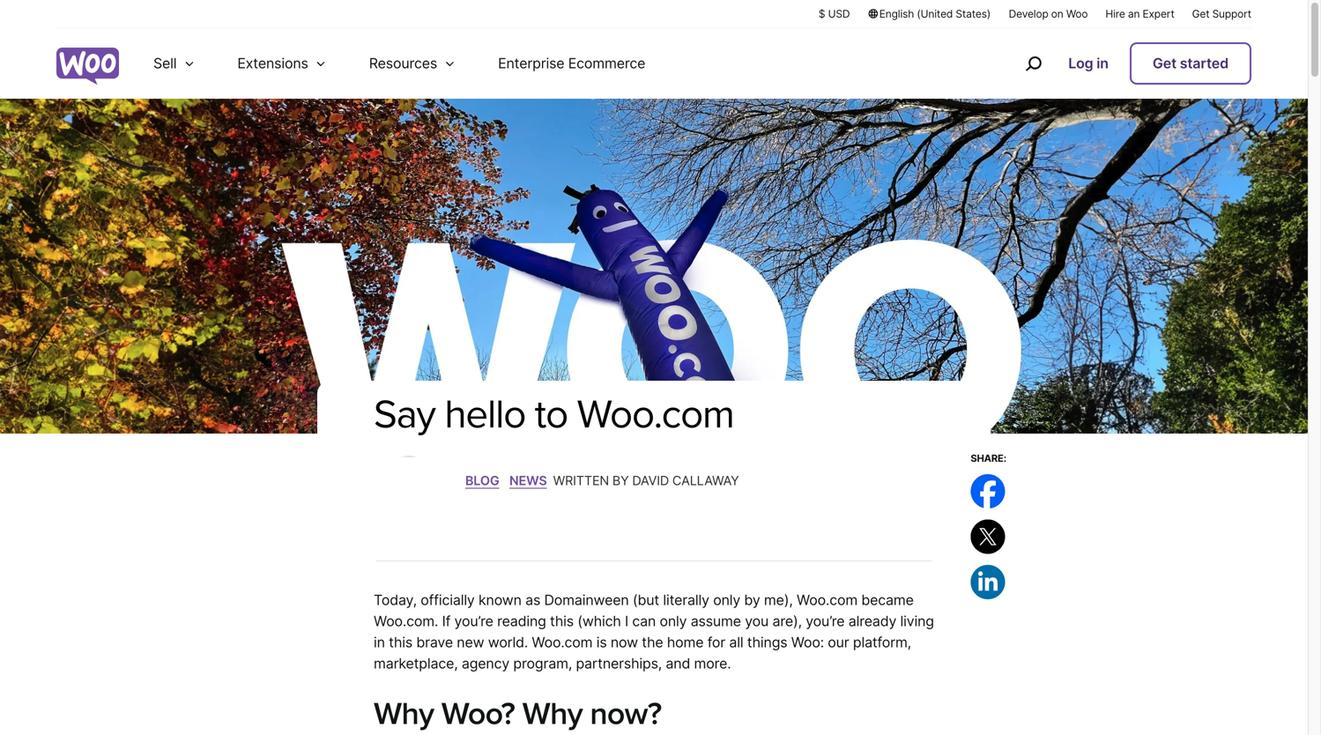 Task type: vqa. For each thing, say whether or not it's contained in the screenshot.
Open Account Menu Icon
no



Task type: locate. For each thing, give the bounding box(es) containing it.
1 horizontal spatial you're
[[806, 613, 845, 630]]

by
[[613, 473, 629, 489], [745, 592, 761, 609]]

develop on woo
[[1009, 7, 1088, 20]]

today, officially known as domainween (but literally only by me), woo.com became woo.com. if you're reading this (which i can only assume you are), you're already living in this brave new world. woo.com is now the home for all things woo: our platform, marketplace, agency program, partnerships, and more.
[[374, 592, 935, 672]]

0 vertical spatial this
[[550, 613, 574, 630]]

1 vertical spatial this
[[389, 634, 413, 651]]

get for get started
[[1153, 55, 1177, 72]]

you're
[[455, 613, 494, 630], [806, 613, 845, 630]]

only up assume
[[713, 592, 741, 609]]

in inside "service navigation menu" element
[[1097, 55, 1109, 72]]

literally
[[663, 592, 710, 609]]

1 horizontal spatial get
[[1193, 7, 1210, 20]]

this down woo.com.
[[389, 634, 413, 651]]

officially
[[421, 592, 475, 609]]

known
[[479, 592, 522, 609]]

sell
[[153, 55, 177, 72]]

for
[[708, 634, 726, 651]]

callaway
[[673, 473, 739, 489]]

0 horizontal spatial in
[[374, 634, 385, 651]]

blog
[[466, 473, 500, 489]]

brave
[[416, 634, 453, 651]]

enterprise ecommerce
[[498, 55, 646, 72]]

0 vertical spatial get
[[1193, 7, 1210, 20]]

woo.com up 'david'
[[577, 391, 734, 439]]

all
[[730, 634, 744, 651]]

2 you're from the left
[[806, 613, 845, 630]]

in down woo.com.
[[374, 634, 385, 651]]

agency
[[462, 655, 510, 672]]

started
[[1180, 55, 1229, 72]]

why
[[374, 696, 434, 733], [523, 696, 583, 733]]

$
[[819, 7, 826, 20]]

are),
[[773, 613, 802, 630]]

1 horizontal spatial in
[[1097, 55, 1109, 72]]

i
[[625, 613, 629, 630]]

to
[[535, 391, 568, 439]]

things
[[748, 634, 788, 651]]

enterprise ecommerce link
[[477, 28, 667, 99]]

1 vertical spatial only
[[660, 613, 687, 630]]

service navigation menu element
[[988, 35, 1252, 92]]

get support
[[1193, 7, 1252, 20]]

you
[[745, 613, 769, 630]]

why down the marketplace, at left
[[374, 696, 434, 733]]

this
[[550, 613, 574, 630], [389, 634, 413, 651]]

1 vertical spatial in
[[374, 634, 385, 651]]

0 horizontal spatial you're
[[455, 613, 494, 630]]

log in link
[[1062, 44, 1116, 83]]

(united
[[917, 7, 953, 20]]

1 horizontal spatial only
[[713, 592, 741, 609]]

1 vertical spatial by
[[745, 592, 761, 609]]

why down program,
[[523, 696, 583, 733]]

0 horizontal spatial by
[[613, 473, 629, 489]]

hello
[[445, 391, 526, 439]]

you're up our
[[806, 613, 845, 630]]

develop on woo link
[[1009, 6, 1088, 21]]

woo.com.
[[374, 613, 438, 630]]

by up you
[[745, 592, 761, 609]]

0 vertical spatial in
[[1097, 55, 1109, 72]]

by left 'david'
[[613, 473, 629, 489]]

0 vertical spatial only
[[713, 592, 741, 609]]

get inside "service navigation menu" element
[[1153, 55, 1177, 72]]

.
[[550, 472, 553, 489]]

woo.com
[[577, 391, 734, 439], [797, 592, 858, 609], [532, 634, 593, 651]]

log
[[1069, 55, 1094, 72]]

resources
[[369, 55, 437, 72]]

log in
[[1069, 55, 1109, 72]]

me),
[[764, 592, 793, 609]]

get left the support
[[1193, 7, 1210, 20]]

1 horizontal spatial why
[[523, 696, 583, 733]]

in right log
[[1097, 55, 1109, 72]]

share:
[[971, 452, 1007, 464]]

2 vertical spatial woo.com
[[532, 634, 593, 651]]

get
[[1193, 7, 1210, 20], [1153, 55, 1177, 72]]

written
[[553, 473, 609, 489]]

more.
[[694, 655, 731, 672]]

only up home on the right
[[660, 613, 687, 630]]

get left started
[[1153, 55, 1177, 72]]

0 horizontal spatial this
[[389, 634, 413, 651]]

resources button
[[348, 28, 477, 99]]

in
[[1097, 55, 1109, 72], [374, 634, 385, 651]]

0 horizontal spatial why
[[374, 696, 434, 733]]

english (united states)
[[880, 7, 991, 20]]

this down domainween
[[550, 613, 574, 630]]

an
[[1128, 7, 1140, 20]]

hire an expert link
[[1106, 6, 1175, 21]]

is
[[597, 634, 607, 651]]

1 vertical spatial woo.com
[[797, 592, 858, 609]]

$ usd button
[[819, 6, 850, 21]]

woo.com up program,
[[532, 634, 593, 651]]

you're up the new
[[455, 613, 494, 630]]

1 vertical spatial get
[[1153, 55, 1177, 72]]

marketplace,
[[374, 655, 458, 672]]

english (united states) button
[[868, 6, 992, 21]]

our
[[828, 634, 850, 651]]

get for get support
[[1193, 7, 1210, 20]]

0 vertical spatial by
[[613, 473, 629, 489]]

2 why from the left
[[523, 696, 583, 733]]

$ usd
[[819, 7, 850, 20]]

woo.com up our
[[797, 592, 858, 609]]

can
[[633, 613, 656, 630]]

and
[[666, 655, 691, 672]]

1 horizontal spatial by
[[745, 592, 761, 609]]

0 horizontal spatial get
[[1153, 55, 1177, 72]]

only
[[713, 592, 741, 609], [660, 613, 687, 630]]



Task type: describe. For each thing, give the bounding box(es) containing it.
support
[[1213, 7, 1252, 20]]

platform,
[[853, 634, 912, 651]]

(which
[[578, 613, 621, 630]]

extensions
[[238, 55, 308, 72]]

extensions button
[[216, 28, 348, 99]]

0 horizontal spatial only
[[660, 613, 687, 630]]

get support link
[[1193, 6, 1252, 21]]

news .
[[510, 472, 553, 489]]

new
[[457, 634, 484, 651]]

program,
[[514, 655, 572, 672]]

hire
[[1106, 7, 1126, 20]]

assume
[[691, 613, 741, 630]]

on
[[1052, 7, 1064, 20]]

get started link
[[1130, 42, 1252, 85]]

already
[[849, 613, 897, 630]]

reading
[[497, 613, 546, 630]]

in inside "today, officially known as domainween (but literally only by me), woo.com became woo.com. if you're reading this (which i can only assume you are), you're already living in this brave new world. woo.com is now the home for all things woo: our platform, marketplace, agency program, partnerships, and more."
[[374, 634, 385, 651]]

today,
[[374, 592, 417, 609]]

news link
[[510, 473, 547, 489]]

home
[[667, 634, 704, 651]]

0 vertical spatial woo.com
[[577, 391, 734, 439]]

domainween
[[544, 592, 629, 609]]

world.
[[488, 634, 528, 651]]

partnerships,
[[576, 655, 662, 672]]

woo?
[[442, 696, 515, 733]]

the
[[642, 634, 664, 651]]

blog link
[[466, 473, 500, 489]]

woo:
[[792, 634, 824, 651]]

english
[[880, 7, 915, 20]]

(but
[[633, 592, 660, 609]]

say
[[374, 391, 435, 439]]

1 why from the left
[[374, 696, 434, 733]]

ecommerce
[[568, 55, 646, 72]]

expert
[[1143, 7, 1175, 20]]

if
[[442, 613, 451, 630]]

1 you're from the left
[[455, 613, 494, 630]]

hire an expert
[[1106, 7, 1175, 20]]

woo
[[1067, 7, 1088, 20]]

get started
[[1153, 55, 1229, 72]]

search image
[[1019, 49, 1048, 78]]

enterprise
[[498, 55, 565, 72]]

living
[[901, 613, 935, 630]]

usd
[[828, 7, 850, 20]]

develop
[[1009, 7, 1049, 20]]

sell button
[[132, 28, 216, 99]]

news
[[510, 473, 547, 489]]

now?
[[590, 696, 662, 733]]

now
[[611, 634, 638, 651]]

written by david callaway
[[553, 473, 739, 489]]

1 horizontal spatial this
[[550, 613, 574, 630]]

states)
[[956, 7, 991, 20]]

by inside "today, officially known as domainween (but literally only by me), woo.com became woo.com. if you're reading this (which i can only assume you are), you're already living in this brave new world. woo.com is now the home for all things woo: our platform, marketplace, agency program, partnerships, and more."
[[745, 592, 761, 609]]

as
[[526, 592, 541, 609]]

became
[[862, 592, 914, 609]]

david
[[633, 473, 669, 489]]

why woo? why now?
[[374, 696, 662, 733]]

say hello to woo.com
[[374, 391, 734, 439]]



